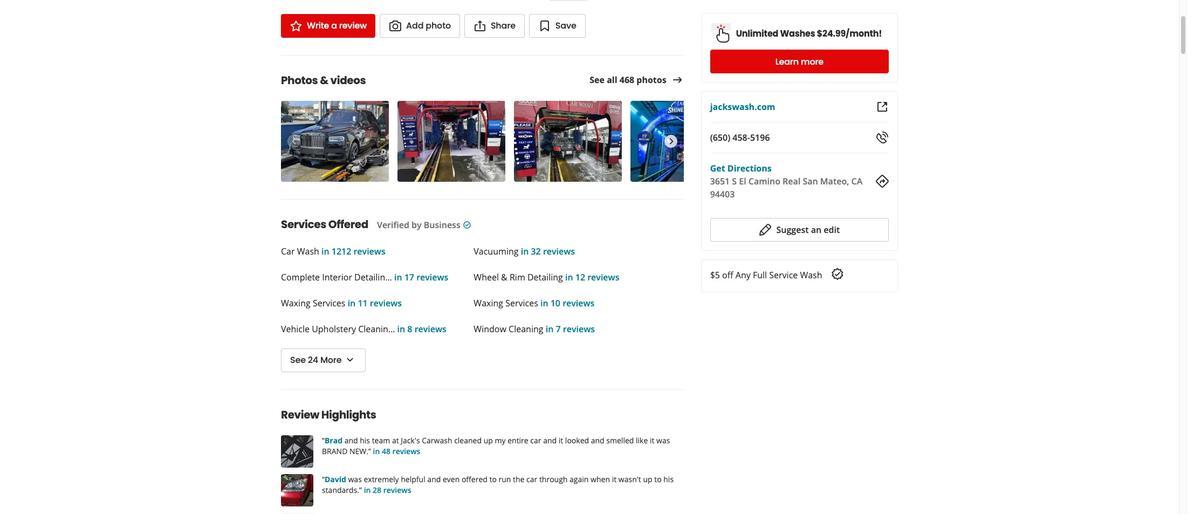 Task type: vqa. For each thing, say whether or not it's contained in the screenshot.
$0.00
no



Task type: describe. For each thing, give the bounding box(es) containing it.
add photo
[[406, 19, 451, 32]]

in 1212 reviews link
[[319, 245, 386, 257]]

mateo,
[[820, 175, 849, 187]]

san
[[803, 175, 818, 187]]

11
[[358, 297, 368, 309]]

learn more link
[[710, 50, 889, 73]]

in 32 reviews link
[[519, 245, 575, 257]]

brad button
[[325, 435, 343, 446]]

$5 off any full service wash
[[710, 269, 822, 281]]

brand
[[322, 446, 348, 456]]

region inside review highlights element
[[272, 435, 692, 514]]

24 camera v2 image
[[389, 19, 402, 32]]

17
[[404, 271, 414, 283]]

jackswash.com link
[[710, 101, 776, 113]]

2 to from the left
[[654, 474, 662, 484]]

12
[[575, 271, 585, 283]]

24 phone v2 image
[[876, 131, 889, 144]]

7
[[556, 323, 561, 335]]

through
[[539, 474, 568, 484]]

camino
[[749, 175, 781, 187]]

a
[[331, 19, 337, 32]]

offered
[[462, 474, 488, 484]]

next image
[[665, 135, 677, 148]]

and right looked on the bottom left of page
[[591, 435, 605, 446]]

" for " in 28 reviews
[[359, 485, 362, 495]]

24 chevron down v2 image
[[344, 353, 357, 366]]

it inside was extremely helpful and even offered to run the car through again when it wasn't up to his standards.
[[612, 474, 617, 484]]

in 12 reviews link
[[563, 271, 620, 283]]

window cleaning in 7 reviews
[[474, 323, 595, 335]]

up inside was extremely helpful and even offered to run the car through again when it wasn't up to his standards.
[[643, 474, 653, 484]]

& for videos
[[320, 73, 328, 88]]

0 horizontal spatial it
[[559, 435, 563, 446]]

review
[[339, 19, 367, 32]]

suggest an edit button
[[710, 218, 889, 242]]

458-
[[733, 132, 750, 143]]

services for vacuuming
[[506, 297, 538, 309]]

car wash in 1212 reviews
[[281, 245, 386, 257]]

my
[[495, 435, 506, 446]]

was extremely helpful and even offered to run the car through again when it wasn't up to his standards.
[[322, 474, 674, 495]]

get
[[710, 162, 725, 174]]

services offered element
[[264, 199, 684, 372]]

write a review link
[[281, 14, 376, 38]]

24 share v2 image
[[474, 19, 487, 32]]

vacuuming
[[474, 245, 519, 257]]

an
[[811, 224, 822, 236]]

any
[[736, 269, 751, 281]]

28
[[373, 485, 381, 495]]

his inside was extremely helpful and even offered to run the car through again when it wasn't up to his standards.
[[664, 474, 674, 484]]

& for rim
[[501, 271, 508, 283]]

1 to from the left
[[490, 474, 497, 484]]

photos & videos
[[281, 73, 366, 88]]

services up the "car"
[[281, 217, 326, 232]]

$24.99/month!
[[817, 27, 882, 40]]

learn more
[[776, 55, 824, 68]]

vehicle upholstery cleanin… in 8 reviews
[[281, 323, 447, 335]]

2 photo of jack's car wash - san mateo, ca, us. image from the left
[[514, 101, 622, 182]]

cleaned
[[454, 435, 482, 446]]

add photo link
[[380, 14, 460, 38]]

468
[[620, 74, 634, 86]]

cleaning
[[509, 323, 544, 335]]

get directions link
[[710, 162, 772, 174]]

wash inside the services offered element
[[297, 245, 319, 257]]

edit
[[824, 224, 840, 236]]

review highlights
[[281, 407, 376, 422]]

reviews right '8'
[[415, 323, 447, 335]]

in left 1212
[[322, 245, 329, 257]]

previous image
[[288, 135, 300, 148]]

in left 32
[[521, 245, 529, 257]]

business
[[424, 219, 461, 231]]

full
[[753, 269, 767, 281]]

directions
[[728, 162, 772, 174]]

in 7 reviews link
[[544, 323, 595, 335]]

in left 12 in the left bottom of the page
[[565, 271, 573, 283]]

see 24 more
[[290, 354, 342, 366]]

cleanin…
[[358, 323, 395, 335]]

" in 48 reviews
[[368, 446, 420, 456]]

new.
[[350, 446, 368, 456]]

24 directions v2 image
[[876, 175, 889, 188]]

reviews right 11
[[370, 297, 402, 309]]

jack's
[[401, 435, 420, 446]]

in 8 reviews link
[[395, 323, 447, 335]]

in 48 reviews button
[[371, 446, 420, 456]]

washes
[[780, 27, 815, 40]]

photos
[[637, 74, 667, 86]]

reviews right 17
[[417, 271, 448, 283]]

upholstery
[[312, 323, 356, 335]]

car
[[281, 245, 295, 257]]

more
[[320, 354, 342, 366]]

32
[[531, 245, 541, 257]]

service
[[769, 269, 798, 281]]

all
[[607, 74, 617, 86]]

and up 'new.' at the left bottom
[[345, 435, 358, 446]]

detailing
[[528, 271, 563, 283]]

24 arrow right v2 image
[[671, 73, 684, 86]]

david
[[325, 474, 346, 484]]

like
[[636, 435, 648, 446]]

waxing services in 11 reviews
[[281, 297, 402, 309]]

again
[[570, 474, 589, 484]]

see 24 more button
[[281, 348, 366, 372]]



Task type: locate. For each thing, give the bounding box(es) containing it.
his up 'new.' at the left bottom
[[360, 435, 370, 446]]

by
[[412, 219, 422, 231]]

to left run
[[490, 474, 497, 484]]

was up standards.
[[348, 474, 362, 484]]

it right when
[[612, 474, 617, 484]]

3651
[[710, 175, 730, 187]]

" for " brad
[[322, 435, 325, 446]]

was inside "and his team at jack's carwash cleaned up my entire car and it looked and smelled like it was brand new."
[[657, 435, 670, 446]]

0 horizontal spatial wash
[[297, 245, 319, 257]]

it left looked on the bottom left of page
[[559, 435, 563, 446]]

1212
[[332, 245, 351, 257]]

in
[[322, 245, 329, 257], [521, 245, 529, 257], [394, 271, 402, 283], [565, 271, 573, 283], [348, 297, 356, 309], [541, 297, 548, 309], [397, 323, 405, 335], [546, 323, 554, 335], [373, 446, 380, 456], [364, 485, 371, 495]]

photos
[[281, 73, 318, 88]]

wash right the "car"
[[297, 245, 319, 257]]

reviews right 12 in the left bottom of the page
[[588, 271, 620, 283]]

photos & videos element
[[264, 55, 739, 184]]

brad
[[325, 435, 343, 446]]

0 horizontal spatial to
[[490, 474, 497, 484]]

1 horizontal spatial his
[[664, 474, 674, 484]]

smelled
[[607, 435, 634, 446]]

$5
[[710, 269, 720, 281]]

wash left 24 check in v2 icon
[[800, 269, 822, 281]]

team
[[372, 435, 390, 446]]

1 photo of jack's car wash - san mateo, ca, us. image from the left
[[398, 101, 505, 182]]

review highlights element
[[264, 389, 692, 514]]

24 check in v2 image
[[831, 268, 844, 281]]

detailin…
[[354, 271, 392, 283]]

reviews up detailin…
[[354, 245, 386, 257]]

see
[[590, 74, 605, 86], [290, 354, 306, 366]]

complete
[[281, 271, 320, 283]]

0 horizontal spatial "
[[359, 485, 362, 495]]

24 external link v2 image
[[876, 100, 889, 113]]

more
[[801, 55, 824, 68]]

john w. image
[[281, 435, 313, 468]]

see inside see all 468 photos link
[[590, 74, 605, 86]]

s
[[732, 175, 737, 187]]

1 horizontal spatial &
[[501, 271, 508, 283]]

extremely
[[364, 474, 399, 484]]

0 vertical spatial his
[[360, 435, 370, 446]]

verified by business
[[377, 219, 461, 231]]

waxing for waxing services in 10 reviews
[[474, 297, 503, 309]]

photo of jack's car wash - san mateo, ca, us. rolls in dirty, and rolls out clean! image
[[281, 101, 389, 182]]

0 horizontal spatial see
[[290, 354, 306, 366]]

add
[[406, 19, 424, 32]]

0 horizontal spatial photo of jack's car wash - san mateo, ca, us. image
[[398, 101, 505, 182]]

reviews right 32
[[543, 245, 575, 257]]

" for " in 48 reviews
[[368, 446, 371, 456]]

up right wasn't
[[643, 474, 653, 484]]

vehicle
[[281, 323, 310, 335]]

off
[[722, 269, 733, 281]]

1 " from the top
[[322, 435, 325, 446]]

el
[[739, 175, 746, 187]]

and inside was extremely helpful and even offered to run the car through again when it wasn't up to his standards.
[[427, 474, 441, 484]]

see for see all 468 photos
[[590, 74, 605, 86]]

in left 17
[[394, 271, 402, 283]]

reviews down 'jack's'
[[393, 446, 420, 456]]

2 waxing from the left
[[474, 297, 503, 309]]

48
[[382, 446, 391, 456]]

car right the 'the'
[[527, 474, 537, 484]]

rim
[[510, 271, 525, 283]]

wheel
[[474, 271, 499, 283]]

photo
[[426, 19, 451, 32]]

10
[[551, 297, 561, 309]]

reviews down helpful
[[383, 485, 411, 495]]

0 vertical spatial see
[[590, 74, 605, 86]]

1 vertical spatial up
[[643, 474, 653, 484]]

waxing
[[281, 297, 311, 309], [474, 297, 503, 309]]

0 vertical spatial up
[[484, 435, 493, 446]]

1 vertical spatial wash
[[800, 269, 822, 281]]

and his team at jack's carwash cleaned up my entire car and it looked and smelled like it was brand new.
[[322, 435, 670, 456]]

photo of jack's car wash - san mateo, ca, us. image
[[398, 101, 505, 182], [514, 101, 622, 182]]

wash
[[297, 245, 319, 257], [800, 269, 822, 281]]

1 horizontal spatial wash
[[800, 269, 822, 281]]

wheel & rim detailing in 12 reviews
[[474, 271, 620, 283]]

it right 'like'
[[650, 435, 655, 446]]

his inside "and his team at jack's carwash cleaned up my entire car and it looked and smelled like it was brand new."
[[360, 435, 370, 446]]

car inside was extremely helpful and even offered to run the car through again when it wasn't up to his standards.
[[527, 474, 537, 484]]

see for see 24 more
[[290, 354, 306, 366]]

at
[[392, 435, 399, 446]]

waxing up the vehicle
[[281, 297, 311, 309]]

in 11 reviews link
[[346, 297, 402, 309]]

reviews right 7
[[563, 323, 595, 335]]

" david
[[322, 474, 346, 484]]

0 vertical spatial "
[[368, 446, 371, 456]]

vacuuming in 32 reviews
[[474, 245, 575, 257]]

1 horizontal spatial was
[[657, 435, 670, 446]]

0 vertical spatial car
[[530, 435, 541, 446]]

& left "rim"
[[501, 271, 508, 283]]

see left 24
[[290, 354, 306, 366]]

24 save outline v2 image
[[538, 19, 551, 32]]

jackswash.com
[[710, 101, 776, 113]]

his right wasn't
[[664, 474, 674, 484]]

jacks-car-wash-san-mateo photo 7ancuwygjahfoo32e-l1uq image
[[281, 474, 313, 507]]

1 horizontal spatial to
[[654, 474, 662, 484]]

0 horizontal spatial up
[[484, 435, 493, 446]]

david button
[[325, 474, 346, 484]]

0 vertical spatial &
[[320, 73, 328, 88]]

0 horizontal spatial was
[[348, 474, 362, 484]]

write
[[307, 19, 329, 32]]

looked
[[565, 435, 589, 446]]

24 star v2 image
[[290, 19, 303, 32]]

1 horizontal spatial "
[[368, 446, 371, 456]]

services
[[281, 217, 326, 232], [313, 297, 346, 309], [506, 297, 538, 309]]

in left 10
[[541, 297, 548, 309]]

1 vertical spatial "
[[322, 474, 325, 484]]

" left 48 on the bottom of the page
[[368, 446, 371, 456]]

2 horizontal spatial it
[[650, 435, 655, 446]]

reviews
[[354, 245, 386, 257], [543, 245, 575, 257], [417, 271, 448, 283], [588, 271, 620, 283], [370, 297, 402, 309], [563, 297, 595, 309], [415, 323, 447, 335], [563, 323, 595, 335], [393, 446, 420, 456], [383, 485, 411, 495]]

review
[[281, 407, 319, 422]]

real
[[783, 175, 801, 187]]

1 horizontal spatial it
[[612, 474, 617, 484]]

" left 28 at the left bottom
[[359, 485, 362, 495]]

videos
[[330, 73, 366, 88]]

carwash
[[422, 435, 452, 446]]

1 vertical spatial was
[[348, 474, 362, 484]]

ca
[[852, 175, 863, 187]]

in left 11
[[348, 297, 356, 309]]

learn
[[776, 55, 799, 68]]

suggest an edit
[[777, 224, 840, 236]]

when
[[591, 474, 610, 484]]

save button
[[529, 14, 586, 38]]

his
[[360, 435, 370, 446], [664, 474, 674, 484]]

car inside "and his team at jack's carwash cleaned up my entire car and it looked and smelled like it was brand new."
[[530, 435, 541, 446]]

see inside see 24 more button
[[290, 354, 306, 366]]

24
[[308, 354, 318, 366]]

0 horizontal spatial &
[[320, 73, 328, 88]]

was inside was extremely helpful and even offered to run the car through again when it wasn't up to his standards.
[[348, 474, 362, 484]]

1 horizontal spatial waxing
[[474, 297, 503, 309]]

1 vertical spatial "
[[359, 485, 362, 495]]

highlights
[[321, 407, 376, 422]]

" up standards.
[[322, 474, 325, 484]]

the
[[513, 474, 525, 484]]

in left 7
[[546, 323, 554, 335]]

to right wasn't
[[654, 474, 662, 484]]

" brad
[[322, 435, 343, 446]]

car right the entire
[[530, 435, 541, 446]]

0 vertical spatial was
[[657, 435, 670, 446]]

1 horizontal spatial photo of jack's car wash - san mateo, ca, us. image
[[514, 101, 622, 182]]

was right 'like'
[[657, 435, 670, 446]]

0 horizontal spatial his
[[360, 435, 370, 446]]

offered
[[328, 217, 368, 232]]

1 vertical spatial his
[[664, 474, 674, 484]]

save
[[556, 19, 576, 32]]

5196
[[750, 132, 770, 143]]

" up brand
[[322, 435, 325, 446]]

and left 'even'
[[427, 474, 441, 484]]

services for car
[[313, 297, 346, 309]]

see all 468 photos link
[[590, 73, 684, 86]]

in left '8'
[[397, 323, 405, 335]]

in left 28 at the left bottom
[[364, 485, 371, 495]]

it
[[559, 435, 563, 446], [650, 435, 655, 446], [612, 474, 617, 484]]

0 vertical spatial wash
[[297, 245, 319, 257]]

see left all
[[590, 74, 605, 86]]

up inside "and his team at jack's carwash cleaned up my entire car and it looked and smelled like it was brand new."
[[484, 435, 493, 446]]

0 horizontal spatial waxing
[[281, 297, 311, 309]]

and left looked on the bottom left of page
[[543, 435, 557, 446]]

region containing "
[[272, 435, 692, 514]]

1 vertical spatial car
[[527, 474, 537, 484]]

services up cleaning
[[506, 297, 538, 309]]

1 horizontal spatial see
[[590, 74, 605, 86]]

2 " from the top
[[322, 474, 325, 484]]

24 pencil v2 image
[[759, 223, 772, 236]]

in left 48 on the bottom of the page
[[373, 446, 380, 456]]

waxing up the window
[[474, 297, 503, 309]]

and
[[345, 435, 358, 446], [543, 435, 557, 446], [591, 435, 605, 446], [427, 474, 441, 484]]

unlimited
[[736, 27, 779, 40]]

94403
[[710, 188, 735, 200]]

1 horizontal spatial up
[[643, 474, 653, 484]]

interior
[[322, 271, 352, 283]]

waxing for waxing services in 11 reviews
[[281, 297, 311, 309]]

services up upholstery on the left of page
[[313, 297, 346, 309]]

& inside the services offered element
[[501, 271, 508, 283]]

services offered
[[281, 217, 368, 232]]

& left videos
[[320, 73, 328, 88]]

1 waxing from the left
[[281, 297, 311, 309]]

region
[[272, 435, 692, 514]]

up left my
[[484, 435, 493, 446]]

1 vertical spatial see
[[290, 354, 306, 366]]

in 10 reviews link
[[538, 297, 595, 309]]

" for " david
[[322, 474, 325, 484]]

see all 468 photos
[[590, 74, 667, 86]]

write a review
[[307, 19, 367, 32]]

1 vertical spatial &
[[501, 271, 508, 283]]

0 vertical spatial "
[[322, 435, 325, 446]]

reviews right 10
[[563, 297, 595, 309]]

share button
[[464, 14, 525, 38]]

16 checkmark badged v2 image
[[463, 221, 471, 229]]

in 28 reviews button
[[362, 485, 411, 495]]

even
[[443, 474, 460, 484]]



